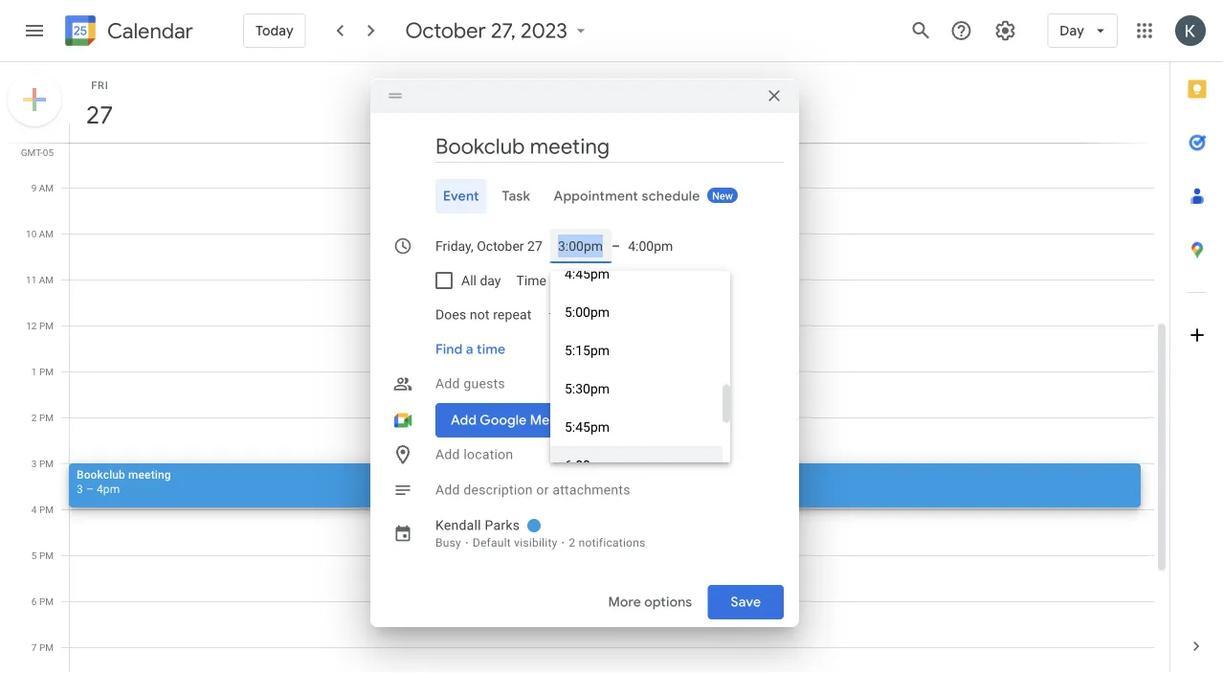 Task type: vqa. For each thing, say whether or not it's contained in the screenshot.
9 AM
yes



Task type: locate. For each thing, give the bounding box(es) containing it.
10 am
[[26, 228, 54, 239]]

2 pm
[[31, 412, 54, 423]]

–
[[612, 238, 621, 254], [86, 482, 94, 495]]

8 am
[[31, 136, 54, 147]]

1 horizontal spatial tab list
[[1171, 62, 1224, 619]]

pm for 12 pm
[[39, 320, 54, 331]]

or
[[537, 482, 549, 498]]

add description or attachments
[[436, 482, 631, 498]]

5:00pm
[[565, 304, 610, 320]]

task button
[[495, 179, 538, 214]]

tab list
[[1171, 62, 1224, 619], [386, 179, 784, 214]]

add down find
[[436, 376, 460, 392]]

settings menu image
[[994, 19, 1017, 42]]

am right '9'
[[39, 182, 54, 193]]

3
[[31, 458, 37, 469], [77, 482, 83, 495]]

all
[[461, 273, 477, 288]]

am right 11
[[39, 274, 54, 285]]

2 am from the top
[[39, 182, 54, 193]]

tab list containing event
[[386, 179, 784, 214]]

pm right 7
[[39, 641, 54, 653]]

2 add from the top
[[436, 447, 460, 462]]

5 pm from the top
[[39, 504, 54, 515]]

6:00pm option
[[551, 446, 723, 484]]

default
[[473, 536, 511, 550]]

3 up 4
[[31, 458, 37, 469]]

pm right 1
[[39, 366, 54, 377]]

5:45pm option
[[551, 408, 723, 446]]

find
[[436, 341, 463, 358]]

2 down 1
[[31, 412, 37, 423]]

am right 10
[[39, 228, 54, 239]]

2 inside grid
[[31, 412, 37, 423]]

1 pm from the top
[[39, 320, 54, 331]]

10
[[26, 228, 37, 239]]

8 pm from the top
[[39, 641, 54, 653]]

2 vertical spatial add
[[436, 482, 460, 498]]

6 pm
[[31, 596, 54, 607]]

27
[[85, 99, 112, 131]]

1 horizontal spatial 3
[[77, 482, 83, 495]]

2
[[31, 412, 37, 423], [569, 536, 576, 550]]

None field
[[428, 298, 574, 332]]

11 am
[[26, 274, 54, 285]]

1 horizontal spatial 2
[[569, 536, 576, 550]]

appointment
[[554, 188, 639, 205]]

3 inside bookclub meeting 3 – 4pm
[[77, 482, 83, 495]]

4 am from the top
[[39, 274, 54, 285]]

find a time button
[[428, 332, 513, 367]]

0 horizontal spatial 2
[[31, 412, 37, 423]]

3 pm from the top
[[39, 412, 54, 423]]

1 vertical spatial 2
[[569, 536, 576, 550]]

1 vertical spatial –
[[86, 482, 94, 495]]

3 am from the top
[[39, 228, 54, 239]]

am
[[39, 136, 54, 147], [39, 182, 54, 193], [39, 228, 54, 239], [39, 274, 54, 285]]

7
[[31, 641, 37, 653]]

calendar heading
[[103, 18, 193, 45]]

2 pm from the top
[[39, 366, 54, 377]]

5
[[31, 550, 37, 561]]

event button
[[436, 179, 487, 214]]

bookclub meeting 3 – 4pm
[[77, 468, 171, 495]]

– inside bookclub meeting 3 – 4pm
[[86, 482, 94, 495]]

6
[[31, 596, 37, 607]]

27 grid
[[0, 62, 1170, 673]]

time
[[477, 341, 506, 358]]

notifications
[[579, 536, 646, 550]]

5:30pm option
[[551, 370, 723, 408]]

a
[[466, 341, 474, 358]]

pm up 3 pm in the bottom of the page
[[39, 412, 54, 423]]

6 pm from the top
[[39, 550, 54, 561]]

find a time
[[436, 341, 506, 358]]

4 pm from the top
[[39, 458, 54, 469]]

kendall
[[436, 518, 481, 533]]

new element
[[708, 188, 738, 203]]

pm right 4
[[39, 504, 54, 515]]

add inside dropdown button
[[436, 376, 460, 392]]

add location
[[436, 447, 514, 462]]

pm right '6'
[[39, 596, 54, 607]]

pm right 5
[[39, 550, 54, 561]]

3 add from the top
[[436, 482, 460, 498]]

add left location
[[436, 447, 460, 462]]

am for 9 am
[[39, 182, 54, 193]]

time zone
[[516, 273, 579, 288]]

5:15pm option
[[551, 331, 723, 370]]

1 pm
[[31, 366, 54, 377]]

pm for 6 pm
[[39, 596, 54, 607]]

parks
[[485, 518, 520, 533]]

pm right 12
[[39, 320, 54, 331]]

add up kendall
[[436, 482, 460, 498]]

task
[[502, 188, 531, 205]]

bookclub
[[77, 468, 125, 481]]

0 horizontal spatial –
[[86, 482, 94, 495]]

today button
[[243, 8, 306, 54]]

Start date text field
[[436, 235, 543, 258]]

add
[[436, 376, 460, 392], [436, 447, 460, 462], [436, 482, 460, 498]]

0 horizontal spatial 3
[[31, 458, 37, 469]]

0 vertical spatial add
[[436, 376, 460, 392]]

7 pm from the top
[[39, 596, 54, 607]]

1 horizontal spatial –
[[612, 238, 621, 254]]

friday, october 27 element
[[78, 93, 122, 137]]

pm down 2 pm
[[39, 458, 54, 469]]

pm
[[39, 320, 54, 331], [39, 366, 54, 377], [39, 412, 54, 423], [39, 458, 54, 469], [39, 504, 54, 515], [39, 550, 54, 561], [39, 596, 54, 607], [39, 641, 54, 653]]

1 vertical spatial 3
[[77, 482, 83, 495]]

fri
[[91, 79, 109, 91]]

am for 11 am
[[39, 274, 54, 285]]

3 down bookclub
[[77, 482, 83, 495]]

27 column header
[[69, 62, 1155, 143]]

today
[[256, 22, 294, 39]]

am right 8
[[39, 136, 54, 147]]

0 horizontal spatial tab list
[[386, 179, 784, 214]]

1
[[31, 366, 37, 377]]

9 am
[[31, 182, 54, 193]]

1 vertical spatial add
[[436, 447, 460, 462]]

1 am from the top
[[39, 136, 54, 147]]

– down bookclub
[[86, 482, 94, 495]]

4
[[31, 504, 37, 515]]

– up 4:45pm option in the top of the page
[[612, 238, 621, 254]]

schedule
[[642, 188, 700, 205]]

pm for 7 pm
[[39, 641, 54, 653]]

0 vertical spatial 2
[[31, 412, 37, 423]]

calendar element
[[61, 11, 193, 54]]

1 add from the top
[[436, 376, 460, 392]]

0 vertical spatial –
[[612, 238, 621, 254]]

2 right visibility
[[569, 536, 576, 550]]

kendall parks
[[436, 518, 520, 533]]

attachments
[[553, 482, 631, 498]]

fri 27
[[85, 79, 112, 131]]

8
[[31, 136, 37, 147]]



Task type: describe. For each thing, give the bounding box(es) containing it.
5:15pm
[[565, 342, 610, 358]]

appointment schedule
[[554, 188, 700, 205]]

visibility
[[514, 536, 558, 550]]

calendar
[[107, 18, 193, 45]]

add for add location
[[436, 447, 460, 462]]

pm for 4 pm
[[39, 504, 54, 515]]

12 pm
[[26, 320, 54, 331]]

Add title text field
[[436, 132, 784, 161]]

2 for 2 pm
[[31, 412, 37, 423]]

day button
[[1048, 8, 1118, 54]]

0 vertical spatial 3
[[31, 458, 37, 469]]

default visibility
[[473, 536, 558, 550]]

guests
[[464, 376, 505, 392]]

add for add description or attachments
[[436, 482, 460, 498]]

start time list box
[[551, 255, 731, 484]]

2 for 2 notifications
[[569, 536, 576, 550]]

27,
[[491, 17, 516, 44]]

day
[[1060, 22, 1085, 39]]

pm for 5 pm
[[39, 550, 54, 561]]

october 27, 2023 button
[[398, 17, 599, 44]]

busy
[[436, 536, 461, 550]]

gmt-
[[21, 146, 43, 158]]

5:00pm option
[[551, 293, 723, 331]]

new
[[712, 190, 733, 202]]

7 pm
[[31, 641, 54, 653]]

pm for 3 pm
[[39, 458, 54, 469]]

gmt-05
[[21, 146, 54, 158]]

description
[[464, 482, 533, 498]]

4:45pm
[[565, 266, 610, 281]]

pm for 2 pm
[[39, 412, 54, 423]]

meeting
[[128, 468, 171, 481]]

4 pm
[[31, 504, 54, 515]]

support image
[[950, 19, 973, 42]]

4:45pm option
[[551, 255, 723, 293]]

am for 8 am
[[39, 136, 54, 147]]

End time text field
[[628, 235, 674, 258]]

5:45pm
[[565, 419, 610, 435]]

9
[[31, 182, 37, 193]]

12
[[26, 320, 37, 331]]

event
[[443, 188, 479, 205]]

3 pm
[[31, 458, 54, 469]]

2023
[[521, 17, 568, 44]]

to element
[[612, 238, 621, 254]]

add for add guests
[[436, 376, 460, 392]]

5 pm
[[31, 550, 54, 561]]

Start time text field
[[558, 235, 604, 258]]

am for 10 am
[[39, 228, 54, 239]]

2 notifications
[[569, 536, 646, 550]]

time
[[516, 273, 547, 288]]

october
[[406, 17, 486, 44]]

add guests button
[[428, 367, 784, 401]]

11
[[26, 274, 37, 285]]

05
[[43, 146, 54, 158]]

main drawer image
[[23, 19, 46, 42]]

zone
[[550, 273, 579, 288]]

add guests
[[436, 376, 505, 392]]

4pm
[[97, 482, 120, 495]]

all day
[[461, 273, 501, 288]]

6:00pm
[[565, 457, 610, 473]]

october 27, 2023
[[406, 17, 568, 44]]

day
[[480, 273, 501, 288]]

5:30pm
[[565, 381, 610, 396]]

time zone button
[[509, 263, 586, 298]]

location
[[464, 447, 514, 462]]

pm for 1 pm
[[39, 366, 54, 377]]



